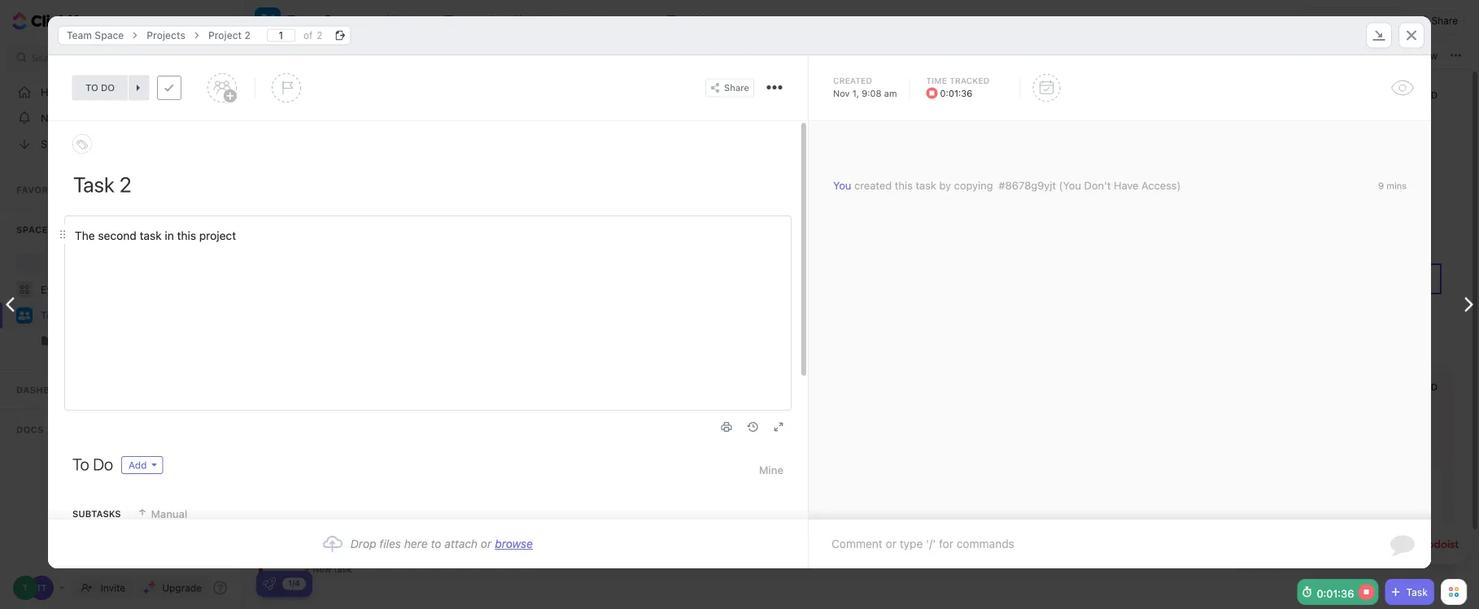 Task type: vqa. For each thing, say whether or not it's contained in the screenshot.
s
no



Task type: locate. For each thing, give the bounding box(es) containing it.
2 right project
[[244, 30, 251, 41]]

to right here
[[431, 537, 441, 551]]

0 vertical spatial projects
[[147, 30, 185, 41]]

show closed for 2nd show closed button from the top of the page
[[1371, 382, 1438, 392]]

2 vertical spatial task
[[334, 564, 352, 575]]

space
[[324, 13, 362, 28], [95, 30, 124, 41], [71, 309, 102, 322]]

share button left the 'task settings' 'image'
[[705, 79, 754, 97]]

1 vertical spatial show
[[41, 138, 68, 150]]

2 horizontal spatial task
[[916, 179, 937, 192]]

you created this task by copying #8678g9yjt (you don't have access)
[[833, 179, 1181, 192]]

1,
[[853, 88, 859, 98]]

1 horizontal spatial 2
[[317, 30, 323, 41]]

calendar link
[[530, 0, 585, 41]]

3
[[352, 537, 359, 550]]

here
[[404, 537, 428, 551]]

1 vertical spatial projects
[[59, 336, 99, 348]]

show more
[[41, 138, 96, 150]]

show closed button
[[1355, 87, 1442, 103], [1355, 379, 1442, 395]]

team for team space button
[[287, 13, 320, 28]]

2 horizontal spatial 2
[[352, 506, 358, 519]]

space up do
[[95, 30, 124, 41]]

space inside task locations element
[[95, 30, 124, 41]]

1 vertical spatial share
[[724, 83, 749, 93]]

have
[[1114, 179, 1139, 192]]

team inside button
[[287, 13, 320, 28]]

0 horizontal spatial task
[[140, 229, 162, 242]]

projects inside sidebar navigation
[[59, 336, 99, 348]]

2 right the ‎task
[[352, 506, 358, 519]]

1 horizontal spatial task
[[1406, 587, 1428, 598]]

1 vertical spatial team space
[[67, 30, 124, 41]]

1 show closed button from the top
[[1355, 87, 1442, 103]]

team space up of 2
[[287, 13, 362, 28]]

to inside dropdown button
[[85, 82, 98, 93]]

#8678g9yjt
[[999, 179, 1056, 192]]

mine link
[[759, 456, 784, 484]]

space up search tasks... text box
[[324, 13, 362, 28]]

1 vertical spatial show closed button
[[1355, 379, 1442, 395]]

task
[[916, 179, 937, 192], [140, 229, 162, 242], [334, 564, 352, 575]]

1/4
[[288, 579, 300, 588]]

0 horizontal spatial task
[[325, 537, 349, 550]]

0 vertical spatial task
[[916, 179, 937, 192]]

0 vertical spatial 0:01:36
[[940, 88, 973, 98]]

0 horizontal spatial share button
[[705, 79, 754, 97]]

drop files here to attach or browse
[[351, 537, 533, 551]]

0 vertical spatial to
[[85, 82, 98, 93]]

new
[[313, 564, 331, 575]]

1 vertical spatial closed
[[1402, 382, 1438, 392]]

2 right of
[[317, 30, 323, 41]]

dashboards
[[16, 385, 84, 395]]

team space down everything
[[41, 309, 102, 322]]

team inside task locations element
[[67, 30, 92, 41]]

this right in
[[177, 229, 196, 242]]

task
[[325, 537, 349, 550], [1406, 587, 1428, 598]]

created
[[833, 76, 872, 85]]

show inside sidebar navigation
[[41, 138, 68, 150]]

to do
[[72, 455, 113, 474]]

1 horizontal spatial task
[[334, 564, 352, 575]]

team up of
[[287, 13, 320, 28]]

1 vertical spatial team
[[67, 30, 92, 41]]

don't
[[1084, 179, 1111, 192]]

1 vertical spatial share button
[[705, 79, 754, 97]]

2 vertical spatial team
[[41, 309, 68, 322]]

0:01:36 inside dropdown button
[[940, 88, 973, 98]]

team space link up to do dropdown button
[[59, 26, 132, 45]]

task left in
[[140, 229, 162, 242]]

0 horizontal spatial 0:01:36
[[940, 88, 973, 98]]

‎task 2 link
[[321, 498, 986, 526]]

nov
[[833, 88, 850, 98]]

gantt
[[616, 13, 645, 27]]

0 horizontal spatial search
[[32, 52, 64, 63]]

team space inside sidebar navigation
[[41, 309, 102, 322]]

0 vertical spatial show closed
[[1371, 90, 1438, 100]]

team space inside button
[[287, 13, 362, 28]]

0:01:36 button
[[926, 87, 1000, 99]]

1 vertical spatial show closed
[[1371, 382, 1438, 392]]

project 2
[[208, 30, 251, 41]]

0 vertical spatial this
[[895, 179, 913, 192]]

(you
[[1059, 179, 1081, 192]]

this
[[895, 179, 913, 192], [177, 229, 196, 242]]

project
[[199, 229, 236, 242]]

1 horizontal spatial share button
[[1411, 7, 1465, 33]]

files
[[379, 537, 401, 551]]

1 horizontal spatial search
[[273, 50, 305, 61]]

projects
[[147, 30, 185, 41], [59, 336, 99, 348]]

closed
[[1402, 90, 1438, 100], [1402, 382, 1438, 392]]

projects down everything
[[59, 336, 99, 348]]

0 vertical spatial space
[[324, 13, 362, 28]]

this right created
[[895, 179, 913, 192]]

2 closed from the top
[[1402, 382, 1438, 392]]

1 horizontal spatial to
[[431, 537, 441, 551]]

9
[[1378, 181, 1384, 191]]

2 vertical spatial team space
[[41, 309, 102, 322]]

onboarding checklist button image
[[263, 578, 276, 591]]

0 vertical spatial team
[[287, 13, 320, 28]]

task details element
[[48, 55, 1431, 121]]

2 for ‎task 2
[[352, 506, 358, 519]]

search inside sidebar navigation
[[32, 52, 64, 63]]

space inside button
[[324, 13, 362, 28]]

time tracked
[[926, 76, 990, 85]]

share
[[1432, 15, 1458, 26], [724, 83, 749, 93]]

task right the new
[[334, 564, 352, 575]]

0 horizontal spatial share
[[724, 83, 749, 93]]

1 horizontal spatial this
[[895, 179, 913, 192]]

1 vertical spatial task
[[140, 229, 162, 242]]

0 vertical spatial show closed button
[[1355, 87, 1442, 103]]

1 horizontal spatial share
[[1432, 15, 1458, 26]]

task for the second task in this project
[[140, 229, 162, 242]]

2
[[244, 30, 251, 41], [317, 30, 323, 41], [352, 506, 358, 519]]

share inside task details "element"
[[724, 83, 749, 93]]

space down everything
[[71, 309, 102, 322]]

manual
[[151, 508, 187, 520]]

0 horizontal spatial 2
[[244, 30, 251, 41]]

1 vertical spatial this
[[177, 229, 196, 242]]

in
[[165, 229, 174, 242]]

1 vertical spatial to
[[431, 537, 441, 551]]

0 vertical spatial task
[[325, 537, 349, 550]]

0 vertical spatial share
[[1432, 15, 1458, 26]]

favorites button
[[0, 170, 245, 209]]

to left do
[[85, 82, 98, 93]]

2 vertical spatial space
[[71, 309, 102, 322]]

team for top team space link
[[67, 30, 92, 41]]

copying
[[954, 179, 993, 192]]

search down set task position in this list number field
[[273, 50, 305, 61]]

task left by at the top of page
[[916, 179, 937, 192]]

0 horizontal spatial projects
[[59, 336, 99, 348]]

team space link
[[59, 26, 132, 45], [41, 303, 230, 329]]

team inside sidebar navigation
[[41, 309, 68, 322]]

team space up to do dropdown button
[[67, 30, 124, 41]]

1 vertical spatial 0:01:36
[[1317, 588, 1354, 600]]

everything link
[[0, 277, 245, 303]]

2 show closed button from the top
[[1355, 379, 1442, 395]]

0:01:36
[[940, 88, 973, 98], [1317, 588, 1354, 600]]

task history region
[[809, 121, 1431, 520]]

1 horizontal spatial projects
[[147, 30, 185, 41]]

1 vertical spatial task
[[1406, 587, 1428, 598]]

do
[[101, 82, 115, 93]]

0 horizontal spatial to
[[85, 82, 98, 93]]

automations
[[1311, 15, 1371, 26]]

projects left project
[[147, 30, 185, 41]]

share button right minimize task image
[[1411, 7, 1465, 33]]

team space link down everything
[[41, 303, 230, 329]]

team space
[[287, 13, 362, 28], [67, 30, 124, 41], [41, 309, 102, 322]]

0 vertical spatial team space
[[287, 13, 362, 28]]

show closed
[[1371, 90, 1438, 100], [1371, 382, 1438, 392]]

board
[[460, 13, 492, 27]]

you
[[833, 179, 852, 192]]

search
[[273, 50, 305, 61], [32, 52, 64, 63]]

‎task
[[325, 506, 349, 519]]

show
[[1371, 90, 1399, 100], [41, 138, 68, 150], [1371, 382, 1399, 392]]

to do dialog
[[48, 16, 1431, 588]]

set priority image
[[272, 73, 301, 103]]

search up the "home" at the left of page
[[32, 52, 64, 63]]

add button
[[121, 456, 163, 474]]

projects inside task locations element
[[147, 30, 185, 41]]

set priority element
[[272, 73, 301, 103]]

Edit task name text field
[[73, 171, 784, 199]]

team down everything
[[41, 309, 68, 322]]

1 vertical spatial team space link
[[41, 303, 230, 329]]

home link
[[0, 79, 245, 105]]

0 vertical spatial closed
[[1402, 90, 1438, 100]]

or
[[481, 537, 492, 551]]

2 for project 2
[[244, 30, 251, 41]]

+
[[304, 564, 310, 575]]

team up to do dropdown button
[[67, 30, 92, 41]]

2 show closed from the top
[[1371, 382, 1438, 392]]

of 2
[[303, 30, 323, 41]]

1 vertical spatial space
[[95, 30, 124, 41]]

1 closed from the top
[[1402, 90, 1438, 100]]

1 show closed from the top
[[1371, 90, 1438, 100]]

the second task in this project
[[75, 229, 236, 242]]

2 for of 2
[[317, 30, 323, 41]]

the
[[75, 229, 95, 242]]

projects link
[[139, 26, 194, 45], [2, 329, 230, 355], [59, 329, 230, 355]]

to
[[85, 82, 98, 93], [431, 537, 441, 551]]

invite
[[101, 583, 126, 594]]

0 horizontal spatial this
[[177, 229, 196, 242]]



Task type: describe. For each thing, give the bounding box(es) containing it.
this inside task body element
[[177, 229, 196, 242]]

task inside region
[[916, 179, 937, 192]]

upgrade link
[[137, 577, 208, 600]]

onboarding checklist button element
[[263, 578, 276, 591]]

second
[[98, 229, 136, 242]]

created
[[854, 179, 892, 192]]

mine
[[759, 464, 784, 476]]

by
[[939, 179, 951, 192]]

search for search
[[32, 52, 64, 63]]

1 horizontal spatial 0:01:36
[[1317, 588, 1354, 600]]

‎task 2
[[325, 506, 358, 519]]

calendar
[[530, 13, 578, 27]]

share for share button within the task details "element"
[[724, 83, 749, 93]]

notifications link
[[0, 105, 245, 131]]

task locations element
[[48, 16, 1431, 55]]

0 vertical spatial share button
[[1411, 7, 1465, 33]]

show closed for second show closed button from the bottom
[[1371, 90, 1438, 100]]

team space inside task locations element
[[67, 30, 124, 41]]

search for search tasks...
[[273, 50, 305, 61]]

tracked
[[950, 76, 990, 85]]

task for task 3
[[325, 537, 349, 550]]

everything
[[41, 284, 93, 296]]

9:08
[[862, 88, 882, 98]]

docs
[[16, 425, 44, 435]]

subtasks
[[72, 509, 121, 520]]

list
[[403, 13, 423, 27]]

tasks...
[[307, 50, 340, 61]]

home
[[41, 86, 70, 98]]

search tasks...
[[273, 50, 340, 61]]

of
[[303, 30, 313, 41]]

0 vertical spatial team space link
[[59, 26, 132, 45]]

mins
[[1387, 181, 1407, 191]]

created nov 1, 9:08 am
[[833, 76, 897, 98]]

browse link
[[495, 537, 533, 551]]

table link
[[683, 0, 718, 41]]

board link
[[460, 0, 499, 41]]

list link
[[403, 0, 429, 41]]

add
[[129, 460, 147, 471]]

Search tasks... text field
[[273, 44, 408, 67]]

notifications
[[41, 112, 103, 124]]

share for the topmost share button
[[1432, 15, 1458, 26]]

do
[[93, 455, 113, 474]]

to do
[[85, 82, 115, 93]]

task for + new task
[[334, 564, 352, 575]]

manual button
[[137, 500, 187, 528]]

task body element
[[48, 121, 808, 588]]

this inside task history region
[[895, 179, 913, 192]]

team for bottom team space link
[[41, 309, 68, 322]]

time
[[926, 76, 947, 85]]

table
[[683, 13, 712, 27]]

+ new task
[[304, 564, 352, 575]]

user friends image
[[18, 311, 31, 321]]

more
[[71, 138, 96, 150]]

favorites
[[16, 185, 70, 195]]

sidebar navigation
[[0, 0, 245, 609]]

task settings image
[[773, 85, 777, 90]]

am
[[884, 88, 897, 98]]

attach
[[445, 537, 478, 551]]

browse
[[495, 537, 533, 551]]

to
[[72, 455, 89, 474]]

to do button
[[72, 76, 128, 100]]

2 vertical spatial show
[[1371, 382, 1399, 392]]

space inside sidebar navigation
[[71, 309, 102, 322]]

upgrade
[[162, 583, 202, 594]]

Set task position in this List number field
[[267, 29, 295, 42]]

automations button
[[1303, 8, 1379, 33]]

⌘k
[[210, 52, 226, 63]]

task 3 link
[[321, 529, 986, 557]]

share button inside task details "element"
[[705, 79, 754, 97]]

9 mins
[[1378, 181, 1407, 191]]

drop
[[351, 537, 376, 551]]

team space button
[[281, 2, 362, 38]]

task for task
[[1406, 587, 1428, 598]]

project 2 link
[[200, 26, 259, 45]]

project
[[208, 30, 242, 41]]

gantt link
[[616, 0, 652, 41]]

minimize task image
[[1373, 30, 1386, 41]]

access)
[[1142, 179, 1181, 192]]

task 3
[[325, 537, 359, 550]]

0 vertical spatial show
[[1371, 90, 1399, 100]]



